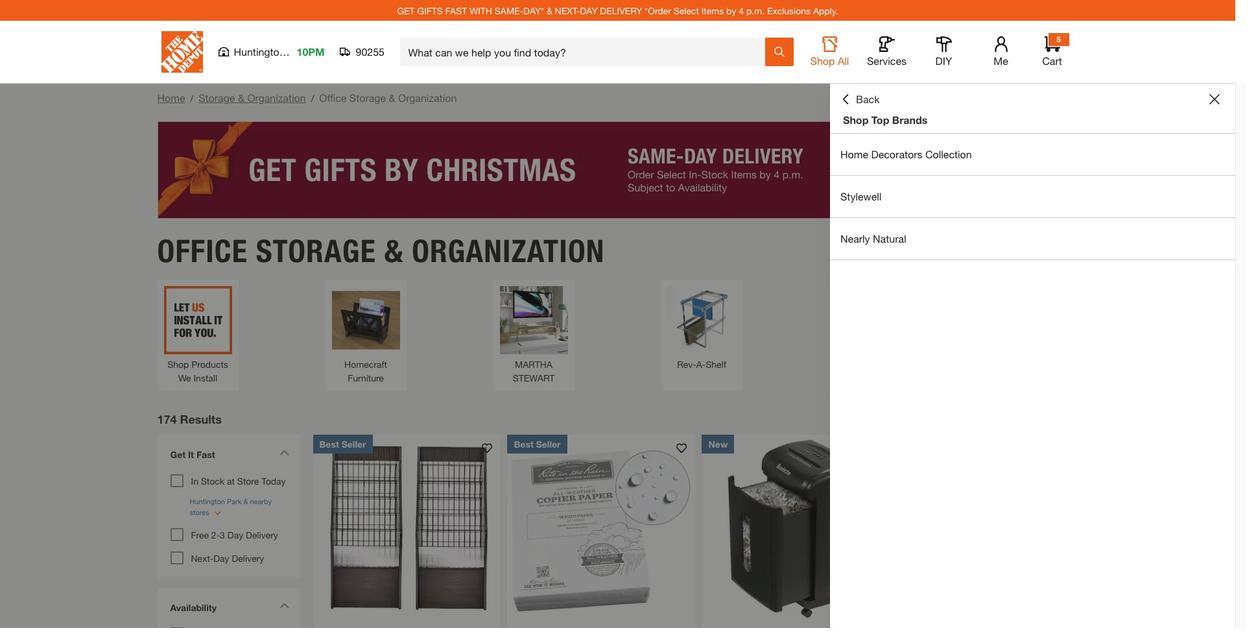 Task type: locate. For each thing, give the bounding box(es) containing it.
storage
[[199, 91, 235, 104], [350, 91, 386, 104], [256, 232, 376, 270]]

delivery right 3
[[246, 529, 278, 540]]

0 horizontal spatial seller
[[342, 438, 366, 449]]

shop left all
[[811, 54, 835, 67]]

best seller
[[320, 438, 366, 449], [514, 438, 561, 449]]

organization
[[247, 91, 306, 104], [398, 91, 457, 104], [412, 232, 605, 270]]

10pm
[[297, 45, 325, 58]]

menu
[[830, 134, 1236, 260]]

/ right home link
[[190, 93, 193, 104]]

sponsored banner image
[[157, 121, 1079, 219]]

/ down 10pm
[[311, 93, 314, 104]]

cart
[[1043, 54, 1063, 67]]

1 horizontal spatial home
[[841, 148, 869, 160]]

2 vertical spatial shop
[[168, 358, 189, 370]]

stylewell
[[841, 190, 882, 202]]

in
[[191, 475, 198, 486]]

1 best seller from the left
[[320, 438, 366, 449]]

shop down back button
[[843, 114, 869, 126]]

nearly
[[841, 232, 870, 245]]

1 horizontal spatial best
[[514, 438, 534, 449]]

0 horizontal spatial best seller
[[320, 438, 366, 449]]

home decorators collection link
[[830, 134, 1236, 175]]

seller
[[342, 438, 366, 449], [536, 438, 561, 449]]

day down 3
[[214, 552, 229, 563]]

*order
[[645, 5, 671, 16]]

install
[[194, 372, 217, 383]]

rev a shelf image
[[668, 286, 736, 354]]

best for wooden free standing 6-tier display literature brochure magazine rack in black (2-pack) "image"
[[320, 438, 339, 449]]

free
[[191, 529, 209, 540]]

home left decorators
[[841, 148, 869, 160]]

shop for shop all
[[811, 54, 835, 67]]

office
[[319, 91, 347, 104], [157, 232, 248, 270]]

shop all button
[[809, 36, 851, 67]]

day
[[228, 529, 243, 540], [214, 552, 229, 563]]

0 vertical spatial office
[[319, 91, 347, 104]]

by
[[727, 5, 737, 16]]

shop inside button
[[811, 54, 835, 67]]

diy button
[[924, 36, 965, 67]]

products
[[192, 358, 228, 370]]

nearly natural
[[841, 232, 907, 245]]

0 vertical spatial day
[[228, 529, 243, 540]]

0 horizontal spatial office
[[157, 232, 248, 270]]

shop
[[811, 54, 835, 67], [843, 114, 869, 126], [168, 358, 189, 370]]

0 horizontal spatial home
[[157, 91, 185, 104]]

new
[[709, 438, 728, 449]]

90255
[[356, 45, 385, 58]]

2 horizontal spatial shop
[[843, 114, 869, 126]]

martha stewart
[[513, 358, 555, 383]]

get gifts fast with same-day* & next-day delivery *order select items by 4 p.m. exclusions apply.
[[397, 5, 839, 16]]

services button
[[866, 36, 908, 67]]

day right 3
[[228, 529, 243, 540]]

2 / from the left
[[311, 93, 314, 104]]

next-day delivery link
[[191, 552, 264, 563]]

1 best from the left
[[320, 438, 339, 449]]

2 seller from the left
[[536, 438, 561, 449]]

2 best from the left
[[514, 438, 534, 449]]

availability
[[170, 602, 217, 613]]

nearly natural link
[[830, 218, 1236, 260]]

4
[[739, 5, 744, 16]]

top
[[872, 114, 890, 126]]

a-
[[697, 358, 706, 370]]

day
[[580, 5, 598, 16]]

0 vertical spatial shop
[[811, 54, 835, 67]]

apply.
[[814, 5, 839, 16]]

shop inside shop products we install
[[168, 358, 189, 370]]

174 results
[[157, 412, 222, 426]]

delivery down free 2-3 day delivery link
[[232, 552, 264, 563]]

best
[[320, 438, 339, 449], [514, 438, 534, 449]]

homecraft furniture link
[[332, 286, 400, 384]]

1 vertical spatial home
[[841, 148, 869, 160]]

0 vertical spatial home
[[157, 91, 185, 104]]

shop products we install image
[[164, 286, 232, 354]]

2 best seller from the left
[[514, 438, 561, 449]]

1 horizontal spatial shop
[[811, 54, 835, 67]]

menu containing home decorators collection
[[830, 134, 1236, 260]]

What can we help you find today? search field
[[408, 38, 765, 66]]

1 seller from the left
[[342, 438, 366, 449]]

shop up we
[[168, 358, 189, 370]]

seller for all-weather 8-1/2 in. x 11 in. 20 lbs. bulk copier paper, white (500-sheet pack) image
[[536, 438, 561, 449]]

home for home / storage & organization / office storage & organization
[[157, 91, 185, 104]]

2-
[[211, 529, 220, 540]]

1 vertical spatial day
[[214, 552, 229, 563]]

services
[[867, 54, 907, 67]]

1 horizontal spatial /
[[311, 93, 314, 104]]

shop for shop top brands
[[843, 114, 869, 126]]

1 horizontal spatial seller
[[536, 438, 561, 449]]

home down the home depot logo
[[157, 91, 185, 104]]

rev-a-shelf
[[677, 358, 727, 370]]

same-
[[495, 5, 524, 16]]

1 vertical spatial office
[[157, 232, 248, 270]]

huntington
[[234, 45, 285, 58]]

0 horizontal spatial shop
[[168, 358, 189, 370]]

1 vertical spatial shop
[[843, 114, 869, 126]]

home
[[157, 91, 185, 104], [841, 148, 869, 160]]

delivery
[[246, 529, 278, 540], [232, 552, 264, 563]]

0 horizontal spatial /
[[190, 93, 193, 104]]

1 horizontal spatial best seller
[[514, 438, 561, 449]]

martha stewart image
[[500, 286, 568, 354]]

0 horizontal spatial best
[[320, 438, 339, 449]]

shop products we install
[[168, 358, 228, 383]]



Task type: describe. For each thing, give the bounding box(es) containing it.
diy
[[936, 54, 953, 67]]

decorators
[[872, 148, 923, 160]]

with
[[470, 5, 492, 16]]

stock
[[201, 475, 225, 486]]

rev-a-shelf link
[[668, 286, 736, 371]]

homecraft
[[345, 358, 387, 370]]

the home depot logo image
[[161, 31, 203, 73]]

free 2-3 day delivery
[[191, 529, 278, 540]]

we
[[178, 372, 191, 383]]

exclusions
[[767, 5, 811, 16]]

back
[[856, 93, 880, 105]]

at
[[227, 475, 235, 486]]

1 vertical spatial delivery
[[232, 552, 264, 563]]

best for all-weather 8-1/2 in. x 11 in. 20 lbs. bulk copier paper, white (500-sheet pack) image
[[514, 438, 534, 449]]

best seller for wooden free standing 6-tier display literature brochure magazine rack in black (2-pack) "image"
[[320, 438, 366, 449]]

me
[[994, 54, 1009, 67]]

park
[[288, 45, 309, 58]]

in stock at store today link
[[191, 475, 286, 486]]

next-
[[191, 552, 214, 563]]

get it fast
[[170, 449, 215, 460]]

collection
[[926, 148, 972, 160]]

huntington park
[[234, 45, 309, 58]]

next-day delivery
[[191, 552, 264, 563]]

90255 button
[[340, 45, 385, 58]]

shop top brands
[[843, 114, 928, 126]]

cart 5
[[1043, 34, 1063, 67]]

0 vertical spatial delivery
[[246, 529, 278, 540]]

home link
[[157, 91, 185, 104]]

get it fast link
[[164, 441, 294, 471]]

items
[[702, 5, 724, 16]]

gifts
[[418, 5, 443, 16]]

results
[[180, 412, 222, 426]]

martha stewart link
[[500, 286, 568, 384]]

drawer close image
[[1210, 94, 1220, 104]]

select
[[674, 5, 699, 16]]

feedback link image
[[1228, 219, 1246, 289]]

all-weather 8-1/2 in. x 11 in. 20 lbs. bulk copier paper, white (500-sheet pack) image
[[508, 434, 696, 623]]

p.m.
[[747, 5, 765, 16]]

get
[[397, 5, 415, 16]]

store
[[237, 475, 259, 486]]

availability link
[[164, 594, 294, 624]]

stylewell link
[[830, 176, 1236, 217]]

it
[[188, 449, 194, 460]]

office storage & organization
[[157, 232, 605, 270]]

day*
[[524, 5, 544, 16]]

brands
[[893, 114, 928, 126]]

3
[[220, 529, 225, 540]]

today
[[262, 475, 286, 486]]

delivery
[[600, 5, 643, 16]]

back button
[[841, 93, 880, 106]]

wooden free standing 6-tier display literature brochure magazine rack in black (2-pack) image
[[313, 434, 501, 623]]

best seller for all-weather 8-1/2 in. x 11 in. 20 lbs. bulk copier paper, white (500-sheet pack) image
[[514, 438, 561, 449]]

in stock at store today
[[191, 475, 286, 486]]

1 horizontal spatial office
[[319, 91, 347, 104]]

martha
[[515, 358, 553, 370]]

next-
[[555, 5, 580, 16]]

homecraft furniture image
[[332, 286, 400, 354]]

stewart
[[513, 372, 555, 383]]

shelf
[[706, 358, 727, 370]]

home / storage & organization / office storage & organization
[[157, 91, 457, 104]]

fast
[[197, 449, 215, 460]]

all
[[838, 54, 850, 67]]

home for home decorators collection
[[841, 148, 869, 160]]

rev-
[[677, 358, 697, 370]]

174
[[157, 412, 177, 426]]

natural
[[873, 232, 907, 245]]

shop all
[[811, 54, 850, 67]]

30 l/7.9 gal. paper shredder cross cut document shredder for credit card/cd/junk mail shredder for office home image
[[702, 434, 890, 623]]

storage & organization link
[[199, 91, 306, 104]]

fast
[[446, 5, 467, 16]]

shop for shop products we install
[[168, 358, 189, 370]]

get
[[170, 449, 186, 460]]

furniture
[[348, 372, 384, 383]]

homecraft furniture
[[345, 358, 387, 383]]

home decorators collection
[[841, 148, 972, 160]]

free 2-3 day delivery link
[[191, 529, 278, 540]]

me button
[[981, 36, 1022, 67]]

seller for wooden free standing 6-tier display literature brochure magazine rack in black (2-pack) "image"
[[342, 438, 366, 449]]

1 / from the left
[[190, 93, 193, 104]]

5
[[1057, 34, 1061, 44]]

shop products we install link
[[164, 286, 232, 384]]



Task type: vqa. For each thing, say whether or not it's contained in the screenshot.
Shelf
yes



